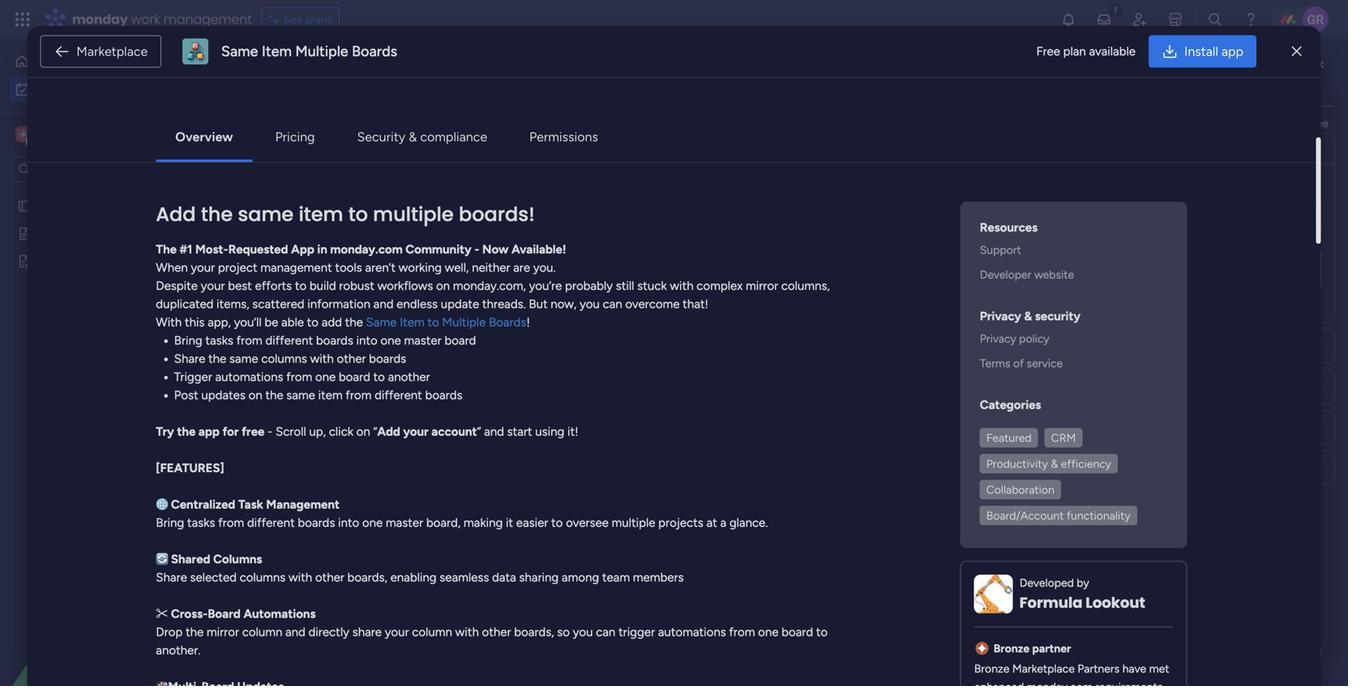 Task type: locate. For each thing, give the bounding box(es) containing it.
master down same item to multiple boards link
[[404, 333, 442, 348]]

your left account at the left
[[403, 425, 429, 439]]

drop
[[156, 625, 183, 640]]

0 vertical spatial boards,
[[1103, 116, 1140, 130]]

multiple up community
[[373, 201, 454, 228]]

resources support
[[980, 220, 1038, 257]]

1 horizontal spatial app
[[1222, 44, 1244, 59]]

& left search icon
[[409, 129, 417, 145]]

1 horizontal spatial boards
[[489, 315, 526, 330]]

workspace image
[[15, 126, 32, 143], [18, 126, 29, 143]]

2 workspace image from the left
[[18, 126, 29, 143]]

items up "robust"
[[343, 263, 371, 276]]

same down endless
[[366, 315, 397, 330]]

multiple
[[373, 201, 454, 228], [612, 516, 655, 530]]

item up week
[[318, 388, 343, 403]]

1 horizontal spatial same
[[366, 315, 397, 330]]

/ right later
[[313, 579, 321, 600]]

1 horizontal spatial marketplace
[[1012, 662, 1075, 676]]

master left board,
[[386, 516, 423, 530]]

0 vertical spatial privacy
[[980, 309, 1021, 324]]

bronze inside bronze marketplace partners have met enhanced monday.com requirement
[[974, 662, 1010, 676]]

most-
[[195, 242, 228, 257]]

1 horizontal spatial automations
[[658, 625, 726, 640]]

from inside the 🌐 centralized task management bring tasks from different boards into one master board, making it easier to oversee multiple projects at a glance.
[[218, 516, 244, 530]]

using
[[535, 425, 565, 439]]

0 horizontal spatial board
[[339, 370, 370, 384]]

community
[[406, 242, 472, 257]]

developer website
[[980, 268, 1074, 282]]

other down the data
[[482, 625, 511, 640]]

0 right date
[[398, 642, 405, 656]]

monday.com inside bronze marketplace partners have met enhanced monday.com requirement
[[1027, 680, 1093, 687]]

items up aren't
[[375, 204, 403, 218]]

& for privacy
[[1024, 309, 1032, 324]]

1 + from the top
[[265, 350, 272, 364]]

same inside the #1 most-requested app in monday.com community - now available! when your project management tools aren't working well, neither are you. despite your best efforts to build robust workflows on monday.com, you're probably still stuck with complex mirror columns, duplicated items, scattered information and endless update threads. but now, you can overcome that! with this app, you'll be able to add the same item to multiple boards ! bring tasks from different boards into one master board share the same columns with other boards trigger automations from one board to another post updates on the same item from different boards
[[366, 315, 397, 330]]

the
[[1083, 116, 1100, 130], [201, 201, 233, 228], [345, 315, 363, 330], [208, 352, 226, 366], [265, 388, 283, 403], [177, 425, 196, 439], [186, 625, 204, 640]]

collaboration
[[986, 483, 1055, 497]]

0 vertical spatial automations
[[215, 370, 283, 384]]

0 vertical spatial tasks
[[205, 333, 233, 348]]

can down still
[[603, 297, 622, 312]]

0 horizontal spatial column
[[242, 625, 282, 640]]

when
[[156, 260, 188, 275]]

one
[[381, 333, 401, 348], [315, 370, 336, 384], [362, 516, 383, 530], [758, 625, 779, 640]]

0 vertical spatial other
[[337, 352, 366, 366]]

tasks down centralized
[[187, 516, 215, 530]]

1 horizontal spatial &
[[1024, 309, 1032, 324]]

1 vertical spatial master
[[386, 516, 423, 530]]

2 vertical spatial different
[[247, 516, 295, 530]]

0 horizontal spatial boards
[[352, 43, 397, 60]]

tasks inside the 🌐 centralized task management bring tasks from different boards into one master board, making it easier to oversee multiple projects at a glance.
[[187, 516, 215, 530]]

security
[[357, 129, 405, 145]]

board
[[208, 607, 241, 622]]

1 image
[[1108, 1, 1123, 19]]

bring down 🌐
[[156, 516, 184, 530]]

security & compliance
[[357, 129, 487, 145]]

0 horizontal spatial app
[[199, 425, 220, 439]]

duplicated
[[156, 297, 214, 312]]

& down the crm dropdown button
[[1051, 457, 1058, 471]]

tools
[[335, 260, 362, 275]]

1 vertical spatial columns
[[261, 352, 307, 366]]

1 vertical spatial other
[[315, 571, 344, 585]]

0 horizontal spatial 2
[[334, 263, 340, 276]]

invite members image
[[1132, 11, 1148, 28]]

you'd
[[1248, 116, 1275, 130]]

project
[[263, 292, 300, 306], [824, 293, 860, 307]]

1 new item from the top
[[263, 321, 313, 335]]

monday.com down partner
[[1027, 680, 1093, 687]]

plans
[[306, 13, 333, 26]]

0 vertical spatial into
[[356, 333, 378, 348]]

0 vertical spatial 2
[[366, 204, 372, 218]]

management up application logo
[[164, 10, 252, 28]]

& for productivity
[[1051, 457, 1058, 471]]

public board image
[[17, 226, 32, 242]]

0 horizontal spatial monday.com
[[330, 242, 403, 257]]

you right so
[[573, 625, 593, 640]]

free plan available
[[1036, 44, 1136, 59]]

0 horizontal spatial multiple
[[295, 43, 348, 60]]

items inside later / 0 items
[[335, 584, 363, 597]]

boards up account at the left
[[425, 388, 463, 403]]

bronze for bronze partner
[[994, 642, 1030, 656]]

into up later / 0 items
[[338, 516, 359, 530]]

0 vertical spatial app
[[1222, 44, 1244, 59]]

marketplace
[[76, 44, 148, 59], [1012, 662, 1075, 676]]

Filter dashboard by text search field
[[308, 128, 455, 154]]

automations up updates
[[215, 370, 283, 384]]

item up later / 0 items
[[299, 525, 321, 539]]

item
[[272, 134, 295, 148], [299, 201, 343, 228], [299, 350, 321, 364], [318, 388, 343, 403], [299, 525, 321, 539]]

notifications image
[[1060, 11, 1077, 28]]

mirror inside the #1 most-requested app in monday.com community - now available! when your project management tools aren't working well, neither are you. despite your best efforts to build robust workflows on monday.com, you're probably still stuck with complex mirror columns, duplicated items, scattered information and endless update threads. but now, you can overcome that! with this app, you'll be able to add the same item to multiple boards ! bring tasks from different boards into one master board share the same columns with other boards trigger automations from one board to another post updates on the same item from different boards
[[746, 279, 778, 293]]

2 privacy from the top
[[980, 332, 1016, 346]]

- inside the #1 most-requested app in monday.com community - now available! when your project management tools aren't working well, neither are you. despite your best efforts to build robust workflows on monday.com, you're probably still stuck with complex mirror columns, duplicated items, scattered information and endless update threads. but now, you can overcome that! with this app, you'll be able to add the same item to multiple boards ! bring tasks from different boards into one master board share the same columns with other boards trigger automations from one board to another post updates on the same item from different boards
[[474, 242, 479, 257]]

dapulse x slim image
[[1292, 42, 1302, 61]]

post
[[174, 388, 198, 403]]

so
[[557, 625, 570, 640]]

0 vertical spatial new item
[[263, 321, 313, 335]]

hide done items
[[491, 134, 575, 148]]

productivity & efficiency button
[[980, 454, 1118, 474]]

column down automations
[[242, 625, 282, 640]]

1 vertical spatial marketplace
[[1012, 662, 1075, 676]]

1 horizontal spatial a
[[720, 516, 726, 530]]

column for date column
[[1078, 421, 1117, 435]]

on down well,
[[436, 279, 450, 293]]

2 vertical spatial 0
[[398, 642, 405, 656]]

marketplace down monday
[[76, 44, 148, 59]]

free
[[242, 425, 265, 439]]

app inside button
[[1222, 44, 1244, 59]]

your down most-
[[191, 260, 215, 275]]

a right at
[[720, 516, 726, 530]]

another
[[388, 370, 430, 384]]

column up mar
[[1090, 461, 1129, 475]]

see plans
[[284, 13, 333, 26]]

1 horizontal spatial boards,
[[514, 625, 554, 640]]

boards, inside ✂️ cross-board automations drop the mirror column and directly share your column with other boards, so you can trigger automations from one board to another.
[[514, 625, 554, 640]]

tasks inside the #1 most-requested app in monday.com community - now available! when your project management tools aren't working well, neither are you. despite your best efforts to build robust workflows on monday.com, you're probably still stuck with complex mirror columns, duplicated items, scattered information and endless update threads. but now, you can overcome that! with this app, you'll be able to add the same item to multiple boards ! bring tasks from different boards into one master board share the same columns with other boards trigger automations from one board to another post updates on the same item from different boards
[[205, 333, 233, 348]]

met
[[1149, 662, 1169, 676]]

0 vertical spatial share
[[174, 352, 205, 366]]

stuck
[[637, 279, 667, 293]]

/
[[355, 200, 362, 221], [323, 258, 330, 279], [348, 404, 356, 425], [313, 579, 321, 600], [386, 638, 394, 658]]

2 horizontal spatial boards,
[[1103, 116, 1140, 130]]

- left now
[[474, 242, 479, 257]]

add up later
[[275, 525, 296, 539]]

policy
[[1019, 332, 1050, 346]]

new down scattered
[[263, 321, 287, 335]]

bronze for bronze marketplace partners have met enhanced monday.com requirement
[[974, 662, 1010, 676]]

from
[[236, 333, 262, 348], [286, 370, 312, 384], [346, 388, 372, 403], [218, 516, 244, 530], [729, 625, 755, 640]]

that!
[[683, 297, 709, 312]]

later
[[273, 579, 310, 600]]

on
[[436, 279, 450, 293], [249, 388, 262, 403], [356, 425, 370, 439]]

tasks
[[205, 333, 233, 348], [187, 516, 215, 530]]

1 horizontal spatial monday.com
[[1027, 680, 1093, 687]]

0 horizontal spatial project
[[263, 292, 300, 306]]

2 inside today / 2 items
[[334, 263, 340, 276]]

into down information
[[356, 333, 378, 348]]

automations inside ✂️ cross-board automations drop the mirror column and directly share your column with other boards, so you can trigger automations from one board to another.
[[658, 625, 726, 640]]

2 up build at the left of page
[[334, 263, 340, 276]]

date
[[348, 638, 382, 658]]

0 vertical spatial people
[[1013, 258, 1048, 272]]

project for project
[[263, 292, 300, 306]]

0 horizontal spatial a
[[335, 638, 344, 658]]

developed
[[1020, 576, 1074, 590]]

featured button
[[980, 428, 1038, 448]]

multiple down update
[[442, 315, 486, 330]]

efficiency
[[1061, 457, 1112, 471]]

bring down this
[[174, 333, 202, 348]]

1 vertical spatial app
[[199, 425, 220, 439]]

monday work management
[[72, 10, 252, 28]]

the right add
[[345, 315, 363, 330]]

1 vertical spatial new item
[[263, 496, 313, 510]]

0 vertical spatial -
[[474, 242, 479, 257]]

1 vertical spatial management
[[266, 498, 340, 512]]

monday
[[72, 10, 128, 28]]

item right task
[[290, 496, 313, 510]]

on right updates
[[249, 388, 262, 403]]

columns down able
[[261, 352, 307, 366]]

multiple right oversee in the bottom left of the page
[[612, 516, 655, 530]]

different down able
[[265, 333, 313, 348]]

column down enabling
[[412, 625, 452, 640]]

1 vertical spatial you
[[573, 625, 593, 640]]

formula lookout logo image
[[974, 575, 1013, 614]]

are
[[513, 260, 530, 275]]

multiple up work
[[295, 43, 348, 60]]

with inside ✂️ cross-board automations drop the mirror column and directly share your column with other boards, so you can trigger automations from one board to another.
[[455, 625, 479, 640]]

service
[[1027, 357, 1063, 370]]

1 vertical spatial mirror
[[207, 625, 239, 640]]

different down another
[[375, 388, 422, 403]]

from inside ✂️ cross-board automations drop the mirror column and directly share your column with other boards, so you can trigger automations from one board to another.
[[729, 625, 755, 640]]

2 right dates
[[366, 204, 372, 218]]

today
[[273, 258, 319, 279]]

monday.com inside the #1 most-requested app in monday.com community - now available! when your project management tools aren't working well, neither are you. despite your best efforts to build robust workflows on monday.com, you're probably still stuck with complex mirror columns, duplicated items, scattered information and endless update threads. but now, you can overcome that! with this app, you'll be able to add the same item to multiple boards ! bring tasks from different boards into one master board share the same columns with other boards trigger automations from one board to another post updates on the same item from different boards
[[330, 242, 403, 257]]

0 vertical spatial column
[[1078, 421, 1117, 435]]

monday.com for enhanced
[[1027, 680, 1093, 687]]

other
[[337, 352, 366, 366], [315, 571, 344, 585], [482, 625, 511, 640]]

lottie animation image
[[0, 523, 207, 687]]

1 vertical spatial 0
[[325, 584, 332, 597]]

& inside privacy & security privacy policy
[[1024, 309, 1032, 324]]

other inside the #1 most-requested app in monday.com community - now available! when your project management tools aren't working well, neither are you. despite your best efforts to build robust workflows on monday.com, you're probably still stuck with complex mirror columns, duplicated items, scattered information and endless update threads. but now, you can overcome that! with this app, you'll be able to add the same item to multiple boards ! bring tasks from different boards into one master board share the same columns with other boards trigger automations from one board to another post updates on the same item from different boards
[[337, 352, 366, 366]]

a inside the 🌐 centralized task management bring tasks from different boards into one master board, making it easier to oversee multiple projects at a glance.
[[720, 516, 726, 530]]

0 horizontal spatial multiple
[[373, 201, 454, 228]]

columns left people
[[1143, 116, 1186, 130]]

with up automations
[[289, 571, 312, 585]]

a left date
[[335, 638, 344, 658]]

automations inside the #1 most-requested app in monday.com community - now available! when your project management tools aren't working well, neither are you. despite your best efforts to build robust workflows on monday.com, you're probably still stuck with complex mirror columns, duplicated items, scattered information and endless update threads. but now, you can overcome that! with this app, you'll be able to add the same item to multiple boards ! bring tasks from different boards into one master board share the same columns with other boards trigger automations from one board to another post updates on the same item from different boards
[[215, 370, 283, 384]]

0 vertical spatial +
[[265, 350, 272, 364]]

column
[[1078, 421, 1117, 435], [1090, 461, 1129, 475]]

best
[[228, 279, 252, 293]]

same up this
[[286, 388, 315, 403]]

0 up try the app for free - scroll up, click on " add your account " and start using it! on the bottom of page
[[360, 409, 367, 422]]

1 horizontal spatial 2
[[366, 204, 372, 218]]

0 inside this week / 0 items
[[360, 409, 367, 422]]

the down the cross-
[[186, 625, 204, 640]]

boards up later / 0 items
[[298, 516, 335, 530]]

my work
[[239, 61, 348, 97]]

boards inside the #1 most-requested app in monday.com community - now available! when your project management tools aren't working well, neither are you. despite your best efforts to build robust workflows on monday.com, you're probably still stuck with complex mirror columns, duplicated items, scattered information and endless update threads. but now, you can overcome that! with this app, you'll be able to add the same item to multiple boards ! bring tasks from different boards into one master board share the same columns with other boards trigger automations from one board to another post updates on the same item from different boards
[[489, 315, 526, 330]]

2 horizontal spatial 0
[[398, 642, 405, 656]]

1 privacy from the top
[[980, 309, 1021, 324]]

you down probably on the left top
[[580, 297, 600, 312]]

0 vertical spatial bronze
[[994, 642, 1030, 656]]

1 vertical spatial board
[[339, 370, 370, 384]]

choose the boards, columns and people you'd like to see
[[1041, 116, 1329, 130]]

monday.com,
[[453, 279, 526, 293]]

2 horizontal spatial on
[[436, 279, 450, 293]]

1 horizontal spatial column
[[412, 625, 452, 640]]

app right install
[[1222, 44, 1244, 59]]

& inside dropdown button
[[1051, 457, 1058, 471]]

item down endless
[[400, 315, 425, 330]]

other inside ✂️ cross-board automations drop the mirror column and directly share your column with other boards, so you can trigger automations from one board to another.
[[482, 625, 511, 640]]

0 horizontal spatial -
[[268, 425, 273, 439]]

none search field inside 'main content'
[[308, 128, 455, 154]]

list box
[[0, 189, 207, 494]]

new
[[246, 134, 269, 148], [263, 321, 287, 335], [263, 496, 287, 510]]

dates
[[309, 200, 351, 221]]

2 people from the top
[[1013, 463, 1048, 476]]

same down the you'll on the top left of page
[[229, 352, 258, 366]]

0 vertical spatial you
[[580, 297, 600, 312]]

on left "
[[356, 425, 370, 439]]

0 horizontal spatial &
[[409, 129, 417, 145]]

master inside the #1 most-requested app in monday.com community - now available! when your project management tools aren't working well, neither are you. despite your best efforts to build robust workflows on monday.com, you're probably still stuck with complex mirror columns, duplicated items, scattered information and endless update threads. but now, you can overcome that! with this app, you'll be able to add the same item to multiple boards ! bring tasks from different boards into one master board share the same columns with other boards trigger automations from one board to another post updates on the same item from different boards
[[404, 333, 442, 348]]

boards, left so
[[514, 625, 554, 640]]

bronze partner
[[994, 642, 1071, 656]]

Search in workspace field
[[34, 160, 135, 179]]

other right later
[[315, 571, 344, 585]]

0 horizontal spatial mirror
[[207, 625, 239, 640]]

to do list button
[[1241, 66, 1324, 92]]

0 vertical spatial marketplace
[[76, 44, 148, 59]]

0 vertical spatial columns
[[1143, 116, 1186, 130]]

columns inside the #1 most-requested app in monday.com community - now available! when your project management tools aren't working well, neither are you. despite your best efforts to build robust workflows on monday.com, you're probably still stuck with complex mirror columns, duplicated items, scattered information and endless update threads. but now, you can overcome that! with this app, you'll be able to add the same item to multiple boards ! bring tasks from different boards into one master board share the same columns with other boards trigger automations from one board to another post updates on the same item from different boards
[[261, 352, 307, 366]]

0 vertical spatial + add item
[[265, 350, 321, 364]]

None search field
[[308, 128, 455, 154]]

None text field
[[1051, 201, 1321, 229]]

🔄
[[156, 552, 168, 567]]

1 + add item from the top
[[265, 350, 321, 364]]

1 horizontal spatial board
[[445, 333, 476, 348]]

columns down the columns
[[240, 571, 286, 585]]

1 column from the left
[[242, 625, 282, 640]]

new right task
[[263, 496, 287, 510]]

1 vertical spatial column
[[1090, 461, 1129, 475]]

update feed image
[[1096, 11, 1112, 28]]

0 horizontal spatial marketplace
[[76, 44, 148, 59]]

with down seamless
[[455, 625, 479, 640]]

home link
[[10, 49, 197, 75]]

2 vertical spatial columns
[[240, 571, 286, 585]]

option
[[0, 192, 207, 195]]

the inside ✂️ cross-board automations drop the mirror column and directly share your column with other boards, so you can trigger automations from one board to another.
[[186, 625, 204, 640]]

new item
[[263, 321, 313, 335], [263, 496, 313, 510]]

people
[[1013, 258, 1048, 272], [1013, 463, 1048, 476]]

1 vertical spatial on
[[249, 388, 262, 403]]

0 vertical spatial multiple
[[373, 201, 454, 228]]

project for project management
[[824, 293, 860, 307]]

share down 🔄
[[156, 571, 187, 585]]

overview button
[[162, 121, 246, 153]]

work
[[131, 10, 160, 28]]

1 vertical spatial same
[[366, 315, 397, 330]]

1 vertical spatial -
[[268, 425, 273, 439]]

1 vertical spatial &
[[1024, 309, 1032, 324]]

🔄 shared columns share selected columns with other boards, enabling seamless data sharing among team members
[[156, 552, 684, 585]]

1 vertical spatial management
[[260, 260, 332, 275]]

2 vertical spatial other
[[482, 625, 511, 640]]

1 vertical spatial tasks
[[187, 516, 215, 530]]

mirror right the 'complex'
[[746, 279, 778, 293]]

up,
[[309, 425, 326, 439]]

app left the for on the bottom of the page
[[199, 425, 220, 439]]

items inside without a date / 0 items
[[408, 642, 436, 656]]

new item right task
[[263, 496, 313, 510]]

& inside button
[[409, 129, 417, 145]]

enhanced
[[974, 680, 1024, 687]]

2 horizontal spatial &
[[1051, 457, 1058, 471]]

+ add item up later
[[265, 525, 321, 539]]

1 vertical spatial multiple
[[612, 516, 655, 530]]

same up requested
[[238, 201, 294, 228]]

1 horizontal spatial 0
[[360, 409, 367, 422]]

you
[[580, 297, 600, 312], [573, 625, 593, 640]]

to-do
[[697, 293, 726, 306]]

main content
[[215, 39, 1348, 687]]

people up 'collaboration' dropdown button
[[1013, 463, 1048, 476]]

bring inside the #1 most-requested app in monday.com community - now available! when your project management tools aren't working well, neither are you. despite your best efforts to build robust workflows on monday.com, you're probably still stuck with complex mirror columns, duplicated items, scattered information and endless update threads. but now, you can overcome that! with this app, you'll be able to add the same item to multiple boards ! bring tasks from different boards into one master board share the same columns with other boards trigger automations from one board to another post updates on the same item from different boards
[[174, 333, 202, 348]]

0 vertical spatial same
[[238, 201, 294, 228]]

&
[[409, 129, 417, 145], [1024, 309, 1032, 324], [1051, 457, 1058, 471]]

+ add item down able
[[265, 350, 321, 364]]

0 vertical spatial same
[[221, 43, 258, 60]]

search everything image
[[1207, 11, 1223, 28]]

1 horizontal spatial -
[[474, 242, 479, 257]]

project management link
[[821, 285, 971, 312]]

1 horizontal spatial mirror
[[746, 279, 778, 293]]

security & compliance button
[[344, 121, 500, 153]]

people down support
[[1013, 258, 1048, 272]]

item inside the #1 most-requested app in monday.com community - now available! when your project management tools aren't working well, neither are you. despite your best efforts to build robust workflows on monday.com, you're probably still stuck with complex mirror columns, duplicated items, scattered information and endless update threads. but now, you can overcome that! with this app, you'll be able to add the same item to multiple boards ! bring tasks from different boards into one master board share the same columns with other boards trigger automations from one board to another post updates on the same item from different boards
[[400, 315, 425, 330]]

0 vertical spatial master
[[404, 333, 442, 348]]

scattered
[[252, 297, 304, 312]]

1 horizontal spatial management
[[260, 260, 332, 275]]

1 vertical spatial 2
[[334, 263, 340, 276]]

!
[[526, 315, 530, 330]]

aren't
[[365, 260, 396, 275]]

privacy & security privacy policy
[[980, 309, 1081, 346]]

mar 16
[[1120, 496, 1151, 509]]

0 horizontal spatial management
[[164, 10, 252, 28]]

management inside 'main content'
[[863, 293, 930, 307]]

click
[[329, 425, 353, 439]]

0 horizontal spatial boards,
[[347, 571, 387, 585]]

0 right later
[[325, 584, 332, 597]]

boards inside the 🌐 centralized task management bring tasks from different boards into one master board, making it easier to oversee multiple projects at a glance.
[[298, 516, 335, 530]]

new left "pricing"
[[246, 134, 269, 148]]

other inside 🔄 shared columns share selected columns with other boards, enabling seamless data sharing among team members
[[315, 571, 344, 585]]

and down automations
[[285, 625, 306, 640]]

1 vertical spatial privacy
[[980, 332, 1016, 346]]

items up "
[[370, 409, 398, 422]]

0 vertical spatial 0
[[360, 409, 367, 422]]

items right date
[[408, 642, 436, 656]]

other down add
[[337, 352, 366, 366]]

0 vertical spatial mirror
[[746, 279, 778, 293]]

1 vertical spatial bring
[[156, 516, 184, 530]]

seamless
[[440, 571, 489, 585]]

tasks down app,
[[205, 333, 233, 348]]

like
[[1278, 116, 1295, 130]]

monday.com up aren't
[[330, 242, 403, 257]]

and down workflows
[[373, 297, 394, 312]]

0 horizontal spatial 0
[[325, 584, 332, 597]]

with inside 🔄 shared columns share selected columns with other boards, enabling seamless data sharing among team members
[[289, 571, 312, 585]]

item down my work
[[272, 134, 295, 148]]

making
[[464, 516, 503, 530]]

your right share
[[385, 625, 409, 640]]



Task type: vqa. For each thing, say whether or not it's contained in the screenshot.
1 for Task 1
no



Task type: describe. For each thing, give the bounding box(es) containing it.
past dates / 2 items
[[273, 200, 403, 221]]

efforts
[[255, 279, 292, 293]]

items,
[[217, 297, 249, 312]]

date
[[1051, 421, 1075, 435]]

same item to multiple boards link
[[366, 315, 526, 330]]

0 vertical spatial on
[[436, 279, 450, 293]]

boards, inside 'main content'
[[1103, 116, 1140, 130]]

you inside the #1 most-requested app in monday.com community - now available! when your project management tools aren't working well, neither are you. despite your best efforts to build robust workflows on monday.com, you're probably still stuck with complex mirror columns, duplicated items, scattered information and endless update threads. but now, you can overcome that! with this app, you'll be able to add the same item to multiple boards ! bring tasks from different boards into one master board share the same columns with other boards trigger automations from one board to another post updates on the same item from different boards
[[580, 297, 600, 312]]

and inside the #1 most-requested app in monday.com community - now available! when your project management tools aren't working well, neither are you. despite your best efforts to build robust workflows on monday.com, you're probably still stuck with complex mirror columns, duplicated items, scattered information and endless update threads. but now, you can overcome that! with this app, you'll be able to add the same item to multiple boards ! bring tasks from different boards into one master board share the same columns with other boards trigger automations from one board to another post updates on the same item from different boards
[[373, 297, 394, 312]]

monday marketplace image
[[1167, 11, 1184, 28]]

can inside ✂️ cross-board automations drop the mirror column and directly share your column with other boards, so you can trigger automations from one board to another.
[[596, 625, 616, 640]]

0 horizontal spatial same
[[221, 43, 258, 60]]

with down add
[[310, 352, 334, 366]]

bring inside the 🌐 centralized task management bring tasks from different boards into one master board, making it easier to oversee multiple projects at a glance.
[[156, 516, 184, 530]]

and left people
[[1188, 116, 1207, 130]]

of
[[1013, 357, 1024, 370]]

crm button
[[1045, 428, 1083, 448]]

able
[[281, 315, 304, 330]]

into inside the #1 most-requested app in monday.com community - now available! when your project management tools aren't working well, neither are you. despite your best efforts to build robust workflows on monday.com, you're probably still stuck with complex mirror columns, duplicated items, scattered information and endless update threads. but now, you can overcome that! with this app, you'll be able to add the same item to multiple boards ! bring tasks from different boards into one master board share the same columns with other boards trigger automations from one board to another post updates on the same item from different boards
[[356, 333, 378, 348]]

2 vertical spatial same
[[286, 388, 315, 403]]

easier
[[516, 516, 548, 530]]

mirror inside ✂️ cross-board automations drop the mirror column and directly share your column with other boards, so you can trigger automations from one board to another.
[[207, 625, 239, 640]]

you inside ✂️ cross-board automations drop the mirror column and directly share your column with other boards, so you can trigger automations from one board to another.
[[573, 625, 593, 640]]

directly
[[308, 625, 349, 640]]

/ right week
[[348, 404, 356, 425]]

and inside ✂️ cross-board automations drop the mirror column and directly share your column with other boards, so you can trigger automations from one board to another.
[[285, 625, 306, 640]]

scroll
[[276, 425, 306, 439]]

0 vertical spatial multiple
[[295, 43, 348, 60]]

try
[[156, 425, 174, 439]]

share inside 🔄 shared columns share selected columns with other boards, enabling seamless data sharing among team members
[[156, 571, 187, 585]]

/ right date
[[386, 638, 394, 658]]

board inside ✂️ cross-board automations drop the mirror column and directly share your column with other boards, so you can trigger automations from one board to another.
[[782, 625, 813, 640]]

can inside the #1 most-requested app in monday.com community - now available! when your project management tools aren't working well, neither are you. despite your best efforts to build robust workflows on monday.com, you're probably still stuck with complex mirror columns, duplicated items, scattered information and endless update threads. but now, you can overcome that! with this app, you'll be able to add the same item to multiple boards ! bring tasks from different boards into one master board share the same columns with other boards trigger automations from one board to another post updates on the same item from different boards
[[603, 297, 622, 312]]

task
[[238, 498, 263, 512]]

hide
[[491, 134, 515, 148]]

today / 2 items
[[273, 258, 371, 279]]

columns,
[[781, 279, 830, 293]]

boards up another
[[369, 352, 406, 366]]

item right be
[[290, 321, 313, 335]]

2 column from the left
[[412, 625, 452, 640]]

1 vertical spatial a
[[335, 638, 344, 658]]

lookout
[[1086, 593, 1145, 614]]

one inside the 🌐 centralized task management bring tasks from different boards into one master board, making it easier to oversee multiple projects at a glance.
[[362, 516, 383, 530]]

monday.com for in
[[330, 242, 403, 257]]

new item button
[[239, 128, 301, 154]]

[features]
[[156, 461, 224, 476]]

with up that!
[[670, 279, 694, 293]]

2 vertical spatial new
[[263, 496, 287, 510]]

another.
[[156, 644, 201, 658]]

2 inside past dates / 2 items
[[366, 204, 372, 218]]

marketplace inside bronze marketplace partners have met enhanced monday.com requirement
[[1012, 662, 1075, 676]]

0 vertical spatial different
[[265, 333, 313, 348]]

item down able
[[299, 350, 321, 364]]

among
[[562, 571, 599, 585]]

the right try
[[177, 425, 196, 439]]

sharing
[[519, 571, 559, 585]]

one inside ✂️ cross-board automations drop the mirror column and directly share your column with other boards, so you can trigger automations from one board to another.
[[758, 625, 779, 640]]

people
[[1210, 116, 1245, 130]]

marketplace button
[[40, 35, 162, 68]]

to inside ✂️ cross-board automations drop the mirror column and directly share your column with other boards, so you can trigger automations from one board to another.
[[816, 625, 828, 640]]

complex
[[697, 279, 743, 293]]

see
[[1311, 116, 1329, 130]]

2 + from the top
[[265, 525, 272, 539]]

& for security
[[409, 129, 417, 145]]

install
[[1184, 44, 1218, 59]]

requested
[[228, 242, 288, 257]]

security
[[1035, 309, 1081, 324]]

new item
[[246, 134, 295, 148]]

see
[[284, 13, 303, 26]]

terms
[[980, 357, 1010, 370]]

home option
[[10, 49, 197, 75]]

pricing
[[275, 129, 315, 145]]

greg robinson image
[[1303, 6, 1329, 32]]

overcome
[[625, 297, 680, 312]]

into inside the 🌐 centralized task management bring tasks from different boards into one master board, making it easier to oversee multiple projects at a glance.
[[338, 516, 359, 530]]

item up in
[[299, 201, 343, 228]]

management inside the #1 most-requested app in monday.com community - now available! when your project management tools aren't working well, neither are you. despite your best efforts to build robust workflows on monday.com, you're probably still stuck with complex mirror columns, duplicated items, scattered information and endless update threads. but now, you can overcome that! with this app, you'll be able to add the same item to multiple boards ! bring tasks from different boards into one master board share the same columns with other boards trigger automations from one board to another post updates on the same item from different boards
[[260, 260, 332, 275]]

share inside the #1 most-requested app in monday.com community - now available! when your project management tools aren't working well, neither are you. despite your best efforts to build robust workflows on monday.com, you're probably still stuck with complex mirror columns, duplicated items, scattered information and endless update threads. but now, you can overcome that! with this app, you'll be able to add the same item to multiple boards ! bring tasks from different boards into one master board share the same columns with other boards trigger automations from one board to another post updates on the same item from different boards
[[174, 352, 205, 366]]

public board image
[[17, 199, 32, 214]]

1 vertical spatial new
[[263, 321, 287, 335]]

items inside today / 2 items
[[343, 263, 371, 276]]

main content containing past dates /
[[215, 39, 1348, 687]]

2 vertical spatial on
[[356, 425, 370, 439]]

multiple inside the 🌐 centralized task management bring tasks from different boards into one master board, making it easier to oversee multiple projects at a glance.
[[612, 516, 655, 530]]

lottie animation element
[[0, 523, 207, 687]]

items inside past dates / 2 items
[[375, 204, 403, 218]]

board/account functionality
[[986, 509, 1131, 523]]

0 inside without a date / 0 items
[[398, 642, 405, 656]]

see plans button
[[262, 7, 340, 32]]

private board image
[[17, 254, 32, 269]]

boards down add
[[316, 333, 353, 348]]

0 inside later / 0 items
[[325, 584, 332, 597]]

item inside the #1 most-requested app in monday.com community - now available! when your project management tools aren't working well, neither are you. despite your best efforts to build robust workflows on monday.com, you're probably still stuck with complex mirror columns, duplicated items, scattered information and endless update threads. but now, you can overcome that! with this app, you'll be able to add the same item to multiple boards ! bring tasks from different boards into one master board share the same columns with other boards trigger automations from one board to another post updates on the same item from different boards
[[318, 388, 343, 403]]

collaboration button
[[980, 480, 1061, 500]]

categories
[[980, 398, 1041, 412]]

you're
[[529, 279, 562, 293]]

your inside ✂️ cross-board automations drop the mirror column and directly share your column with other boards, so you can trigger automations from one board to another.
[[385, 625, 409, 640]]

probably
[[565, 279, 613, 293]]

column for priority column
[[1090, 461, 1129, 475]]

week
[[306, 404, 344, 425]]

new inside button
[[246, 134, 269, 148]]

different inside the 🌐 centralized task management bring tasks from different boards into one master board, making it easier to oversee multiple projects at a glance.
[[247, 516, 295, 530]]

items inside this week / 0 items
[[370, 409, 398, 422]]

install app button
[[1149, 35, 1257, 68]]

0 vertical spatial management
[[164, 10, 252, 28]]

items right done
[[546, 134, 575, 148]]

later / 0 items
[[273, 579, 363, 600]]

columns inside 🔄 shared columns share selected columns with other boards, enabling seamless data sharing among team members
[[240, 571, 286, 585]]

well,
[[445, 260, 469, 275]]

done
[[518, 134, 544, 148]]

boards, inside 🔄 shared columns share selected columns with other boards, enabling seamless data sharing among team members
[[347, 571, 387, 585]]

available!
[[512, 242, 566, 257]]

columns
[[213, 552, 262, 567]]

overview
[[175, 129, 233, 145]]

master inside the 🌐 centralized task management bring tasks from different boards into one master board, making it easier to oversee multiple projects at a glance.
[[386, 516, 423, 530]]

neither
[[472, 260, 510, 275]]

do
[[1286, 73, 1299, 86]]

by
[[1077, 576, 1089, 590]]

have
[[1123, 662, 1147, 676]]

multiple inside the #1 most-requested app in monday.com community - now available! when your project management tools aren't working well, neither are you. despite your best efforts to build robust workflows on monday.com, you're probably still stuck with complex mirror columns, duplicated items, scattered information and endless update threads. but now, you can overcome that! with this app, you'll be able to add the same item to multiple boards ! bring tasks from different boards into one master board share the same columns with other boards trigger automations from one board to another post updates on the same item from different boards
[[442, 315, 486, 330]]

greg robinson image
[[1064, 257, 1089, 282]]

the
[[156, 242, 177, 257]]

management inside the 🌐 centralized task management bring tasks from different boards into one master board, making it easier to oversee multiple projects at a glance.
[[266, 498, 340, 512]]

you.
[[533, 260, 556, 275]]

item up my work
[[262, 43, 292, 60]]

productivity & efficiency
[[986, 457, 1112, 471]]

marketplace inside the marketplace button
[[76, 44, 148, 59]]

add up "the"
[[156, 201, 196, 228]]

the up this
[[265, 388, 283, 403]]

share
[[352, 625, 382, 640]]

the up most-
[[201, 201, 233, 228]]

at
[[707, 516, 717, 530]]

0 vertical spatial board
[[445, 333, 476, 348]]

this
[[185, 315, 205, 330]]

priority
[[1051, 461, 1087, 475]]

to inside the 🌐 centralized task management bring tasks from different boards into one master board, making it easier to oversee multiple projects at a glance.
[[551, 516, 563, 530]]

it
[[506, 516, 513, 530]]

application logo image
[[182, 39, 208, 64]]

list
[[1302, 73, 1317, 86]]

add down able
[[275, 350, 296, 364]]

2 + add item from the top
[[265, 525, 321, 539]]

for
[[222, 425, 239, 439]]

robust
[[339, 279, 374, 293]]

1 people from the top
[[1013, 258, 1048, 272]]

formula
[[1020, 593, 1083, 614]]

item inside button
[[272, 134, 295, 148]]

1 workspace image from the left
[[15, 126, 32, 143]]

selected
[[190, 571, 237, 585]]

your left best
[[201, 279, 225, 293]]

the right "choose"
[[1083, 116, 1100, 130]]

try the app for free - scroll up, click on " add your account " and start using it!
[[156, 425, 579, 439]]

1 vertical spatial same
[[229, 352, 258, 366]]

updates
[[201, 388, 246, 403]]

0 vertical spatial boards
[[352, 43, 397, 60]]

and right "
[[484, 425, 504, 439]]

add right click
[[377, 425, 400, 439]]

despite
[[156, 279, 198, 293]]

select product image
[[15, 11, 31, 28]]

1 vertical spatial different
[[375, 388, 422, 403]]

0 horizontal spatial on
[[249, 388, 262, 403]]

the up the trigger
[[208, 352, 226, 366]]

#1
[[180, 242, 192, 257]]

help image
[[1243, 11, 1259, 28]]

this
[[273, 404, 303, 425]]

/ down in
[[323, 258, 330, 279]]

this week / 0 items
[[273, 404, 398, 425]]

2 new item from the top
[[263, 496, 313, 510]]

app,
[[208, 315, 231, 330]]

🌐
[[156, 498, 168, 512]]

working
[[399, 260, 442, 275]]

to inside 'main content'
[[1297, 116, 1308, 130]]

search image
[[436, 135, 449, 148]]

workflows
[[377, 279, 433, 293]]

/ right dates
[[355, 200, 362, 221]]

glance.
[[729, 516, 768, 530]]



